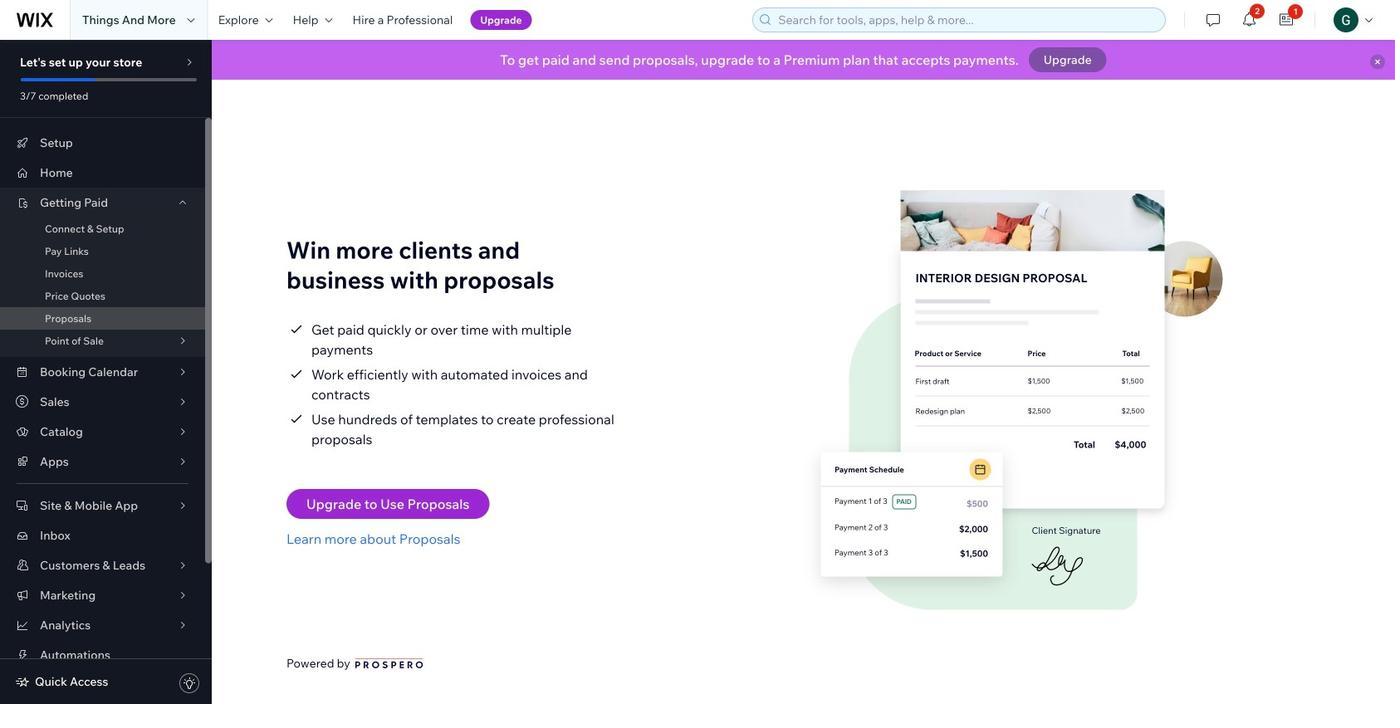 Task type: vqa. For each thing, say whether or not it's contained in the screenshot.
rightmost info tooltip icon
no



Task type: locate. For each thing, give the bounding box(es) containing it.
alert
[[212, 40, 1395, 80]]



Task type: describe. For each thing, give the bounding box(es) containing it.
sidebar element
[[0, 40, 212, 704]]

Search for tools, apps, help & more... field
[[773, 8, 1160, 32]]



